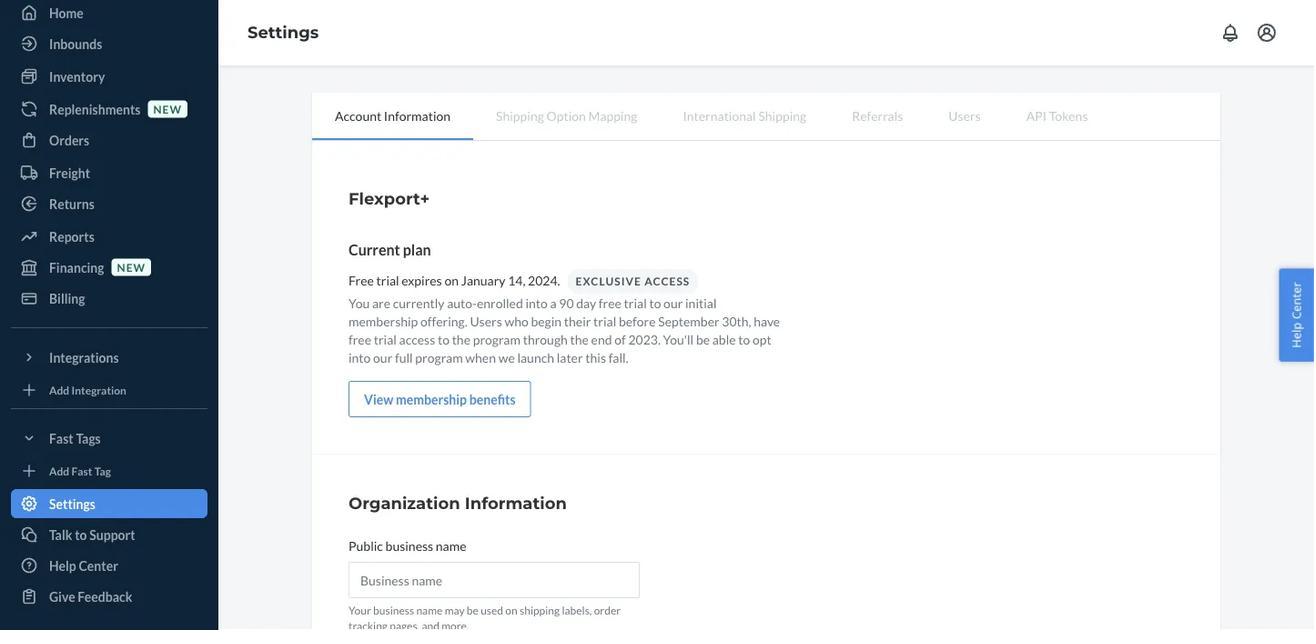 Task type: locate. For each thing, give the bounding box(es) containing it.
0 horizontal spatial information
[[384, 108, 451, 123]]

new for replenishments
[[153, 102, 182, 116]]

to down offering.
[[438, 332, 450, 347]]

shipping left option
[[496, 108, 544, 123]]

name up and
[[416, 604, 443, 618]]

new for financing
[[117, 261, 146, 274]]

the down offering.
[[452, 332, 471, 347]]

1 vertical spatial users
[[470, 314, 502, 329]]

1 horizontal spatial our
[[664, 295, 683, 311]]

1 vertical spatial name
[[416, 604, 443, 618]]

1 horizontal spatial information
[[465, 493, 567, 513]]

the
[[452, 332, 471, 347], [570, 332, 589, 347]]

you'll
[[663, 332, 694, 347]]

new down reports link
[[117, 261, 146, 274]]

0 vertical spatial program
[[473, 332, 521, 347]]

0 vertical spatial add
[[49, 384, 69, 397]]

help center
[[1288, 282, 1305, 348], [49, 558, 118, 574]]

organization
[[349, 493, 460, 513]]

be inside the you are currently auto-enrolled into a 90 day free trial to our initial membership offering. users who begin their trial before september 30th, have free trial access to the program through the end of 2023. you'll be able to opt into our full program when we launch later this fall.
[[696, 332, 710, 347]]

free down "you"
[[349, 332, 371, 347]]

2 the from the left
[[570, 332, 589, 347]]

plan
[[403, 241, 431, 259]]

launch
[[517, 350, 554, 365]]

returns
[[49, 196, 95, 212]]

shipping
[[496, 108, 544, 123], [759, 108, 807, 123]]

0 horizontal spatial help
[[49, 558, 76, 574]]

labels,
[[562, 604, 592, 618]]

1 vertical spatial center
[[79, 558, 118, 574]]

1 vertical spatial free
[[349, 332, 371, 347]]

0 horizontal spatial be
[[467, 604, 479, 618]]

1 horizontal spatial help
[[1288, 323, 1305, 348]]

0 horizontal spatial shipping
[[496, 108, 544, 123]]

view membership benefits button
[[349, 381, 531, 418]]

2023.
[[628, 332, 661, 347]]

into left a
[[526, 295, 548, 311]]

center inside button
[[1288, 282, 1305, 320]]

fast left "tag"
[[71, 465, 92, 478]]

shipping option mapping
[[496, 108, 638, 123]]

september
[[658, 314, 720, 329]]

currently
[[393, 295, 445, 311]]

1 horizontal spatial free
[[599, 295, 622, 311]]

1 horizontal spatial new
[[153, 102, 182, 116]]

fast inside dropdown button
[[49, 431, 73, 447]]

0 vertical spatial business
[[386, 538, 433, 554]]

0 vertical spatial name
[[436, 538, 467, 554]]

new
[[153, 102, 182, 116], [117, 261, 146, 274]]

reports
[[49, 229, 94, 244]]

program
[[473, 332, 521, 347], [415, 350, 463, 365]]

tab list
[[312, 93, 1221, 141]]

inbounds link
[[11, 29, 208, 58]]

1 vertical spatial help
[[49, 558, 76, 574]]

program down access
[[415, 350, 463, 365]]

their
[[564, 314, 591, 329]]

business inside your business name may be used on shipping labels, order tracking pages, and more.
[[373, 604, 414, 618]]

our down access
[[664, 295, 683, 311]]

business
[[386, 538, 433, 554], [373, 604, 414, 618]]

1 horizontal spatial users
[[949, 108, 981, 123]]

0 horizontal spatial new
[[117, 261, 146, 274]]

free down exclusive
[[599, 295, 622, 311]]

help center inside "link"
[[49, 558, 118, 574]]

add for add integration
[[49, 384, 69, 397]]

tracking
[[349, 620, 388, 631]]

business up pages,
[[373, 604, 414, 618]]

2 add from the top
[[49, 465, 69, 478]]

1 horizontal spatial settings
[[248, 22, 319, 42]]

add left integration on the left of the page
[[49, 384, 69, 397]]

membership
[[349, 314, 418, 329], [396, 392, 467, 407]]

account information tab
[[312, 93, 473, 140]]

0 horizontal spatial the
[[452, 332, 471, 347]]

center inside "link"
[[79, 558, 118, 574]]

1 vertical spatial add
[[49, 465, 69, 478]]

access
[[399, 332, 435, 347]]

add fast tag link
[[11, 461, 208, 482]]

0 vertical spatial fast
[[49, 431, 73, 447]]

information right account
[[384, 108, 451, 123]]

current
[[349, 241, 400, 259]]

information inside 'tab'
[[384, 108, 451, 123]]

view membership benefits
[[364, 392, 516, 407]]

on up the auto-
[[445, 273, 459, 288]]

1 horizontal spatial shipping
[[759, 108, 807, 123]]

give feedback
[[49, 589, 132, 605]]

1 vertical spatial our
[[373, 350, 393, 365]]

1 vertical spatial information
[[465, 493, 567, 513]]

1 add from the top
[[49, 384, 69, 397]]

membership down are
[[349, 314, 418, 329]]

business for public
[[386, 538, 433, 554]]

international shipping
[[683, 108, 807, 123]]

settings
[[248, 22, 319, 42], [49, 497, 96, 512]]

billing link
[[11, 284, 208, 313]]

0 vertical spatial center
[[1288, 282, 1305, 320]]

current plan
[[349, 241, 431, 259]]

our
[[664, 295, 683, 311], [373, 350, 393, 365]]

referrals tab
[[829, 93, 926, 138]]

0 vertical spatial our
[[664, 295, 683, 311]]

information
[[384, 108, 451, 123], [465, 493, 567, 513]]

0 vertical spatial be
[[696, 332, 710, 347]]

0 vertical spatial into
[[526, 295, 548, 311]]

pages,
[[390, 620, 420, 631]]

0 vertical spatial users
[[949, 108, 981, 123]]

1 horizontal spatial program
[[473, 332, 521, 347]]

0 horizontal spatial on
[[445, 273, 459, 288]]

new up orders link
[[153, 102, 182, 116]]

into
[[526, 295, 548, 311], [349, 350, 371, 365]]

information up business name text box at the bottom left of the page
[[465, 493, 567, 513]]

offering.
[[421, 314, 468, 329]]

1 vertical spatial on
[[506, 604, 518, 618]]

1 vertical spatial business
[[373, 604, 414, 618]]

billing
[[49, 291, 85, 306]]

1 vertical spatial into
[[349, 350, 371, 365]]

integrations
[[49, 350, 119, 365]]

enrolled
[[477, 295, 523, 311]]

users inside tab
[[949, 108, 981, 123]]

name for public business name
[[436, 538, 467, 554]]

your
[[349, 604, 371, 618]]

membership down "full"
[[396, 392, 467, 407]]

home link
[[11, 0, 208, 27]]

1 horizontal spatial on
[[506, 604, 518, 618]]

be left able
[[696, 332, 710, 347]]

0 vertical spatial new
[[153, 102, 182, 116]]

business down organization
[[386, 538, 433, 554]]

talk
[[49, 528, 72, 543]]

to right talk
[[75, 528, 87, 543]]

1 vertical spatial settings
[[49, 497, 96, 512]]

users down enrolled
[[470, 314, 502, 329]]

1 vertical spatial settings link
[[11, 490, 208, 519]]

of
[[615, 332, 626, 347]]

14,
[[508, 273, 526, 288]]

1 the from the left
[[452, 332, 471, 347]]

give
[[49, 589, 75, 605]]

users left api
[[949, 108, 981, 123]]

our left "full"
[[373, 350, 393, 365]]

settings link
[[248, 22, 319, 42], [11, 490, 208, 519]]

help center inside button
[[1288, 282, 1305, 348]]

may
[[445, 604, 465, 618]]

1 vertical spatial be
[[467, 604, 479, 618]]

0 vertical spatial membership
[[349, 314, 418, 329]]

1 horizontal spatial into
[[526, 295, 548, 311]]

initial
[[685, 295, 717, 311]]

1 vertical spatial new
[[117, 261, 146, 274]]

integration
[[71, 384, 126, 397]]

name inside your business name may be used on shipping labels, order tracking pages, and more.
[[416, 604, 443, 618]]

fast tags button
[[11, 424, 208, 453]]

be right the may
[[467, 604, 479, 618]]

on right used
[[506, 604, 518, 618]]

0 horizontal spatial settings
[[49, 497, 96, 512]]

0 horizontal spatial our
[[373, 350, 393, 365]]

full
[[395, 350, 413, 365]]

1 horizontal spatial settings link
[[248, 22, 319, 42]]

0 vertical spatial help
[[1288, 323, 1305, 348]]

1 horizontal spatial center
[[1288, 282, 1305, 320]]

1 vertical spatial membership
[[396, 392, 467, 407]]

1 horizontal spatial help center
[[1288, 282, 1305, 348]]

30th,
[[722, 314, 751, 329]]

to left opt
[[739, 332, 750, 347]]

to inside button
[[75, 528, 87, 543]]

1 horizontal spatial be
[[696, 332, 710, 347]]

help center link
[[11, 552, 208, 581]]

the down "their"
[[570, 332, 589, 347]]

orders link
[[11, 126, 208, 155]]

1 vertical spatial help center
[[49, 558, 118, 574]]

fast left tags
[[49, 431, 73, 447]]

0 vertical spatial on
[[445, 273, 459, 288]]

to
[[649, 295, 661, 311], [438, 332, 450, 347], [739, 332, 750, 347], [75, 528, 87, 543]]

0 horizontal spatial users
[[470, 314, 502, 329]]

api tokens tab
[[1004, 93, 1111, 138]]

open account menu image
[[1256, 22, 1278, 44]]

are
[[372, 295, 391, 311]]

tab list containing account information
[[312, 93, 1221, 141]]

on
[[445, 273, 459, 288], [506, 604, 518, 618]]

into left "full"
[[349, 350, 371, 365]]

add down the "fast tags"
[[49, 465, 69, 478]]

0 horizontal spatial center
[[79, 558, 118, 574]]

add
[[49, 384, 69, 397], [49, 465, 69, 478]]

name down organization information
[[436, 538, 467, 554]]

1 horizontal spatial the
[[570, 332, 589, 347]]

0 vertical spatial free
[[599, 295, 622, 311]]

shipping right the international
[[759, 108, 807, 123]]

january
[[461, 273, 506, 288]]

flexport+
[[349, 188, 430, 208]]

this
[[586, 350, 606, 365]]

program up we
[[473, 332, 521, 347]]

0 vertical spatial settings
[[248, 22, 319, 42]]

0 horizontal spatial program
[[415, 350, 463, 365]]

0 vertical spatial information
[[384, 108, 451, 123]]

talk to support
[[49, 528, 135, 543]]

opt
[[753, 332, 772, 347]]

0 horizontal spatial help center
[[49, 558, 118, 574]]

0 vertical spatial help center
[[1288, 282, 1305, 348]]

trial
[[376, 273, 399, 288], [624, 295, 647, 311], [594, 314, 616, 329], [374, 332, 397, 347]]

1 vertical spatial fast
[[71, 465, 92, 478]]

access
[[645, 275, 690, 288]]



Task type: describe. For each thing, give the bounding box(es) containing it.
add for add fast tag
[[49, 465, 69, 478]]

0 vertical spatial settings link
[[248, 22, 319, 42]]

tokens
[[1049, 108, 1088, 123]]

benefits
[[469, 392, 516, 407]]

expires
[[402, 273, 442, 288]]

give feedback button
[[11, 583, 208, 612]]

account
[[335, 108, 382, 123]]

auto-
[[447, 295, 477, 311]]

to down access
[[649, 295, 661, 311]]

exclusive
[[576, 275, 642, 288]]

feedback
[[78, 589, 132, 605]]

option
[[547, 108, 586, 123]]

through
[[523, 332, 568, 347]]

inventory link
[[11, 62, 208, 91]]

international shipping tab
[[660, 93, 829, 138]]

fall.
[[609, 350, 629, 365]]

trial up are
[[376, 273, 399, 288]]

exclusive access
[[576, 275, 690, 288]]

more.
[[442, 620, 469, 631]]

fast tags
[[49, 431, 101, 447]]

account information
[[335, 108, 451, 123]]

returns link
[[11, 189, 208, 218]]

home
[[49, 5, 84, 20]]

be inside your business name may be used on shipping labels, order tracking pages, and more.
[[467, 604, 479, 618]]

90
[[559, 295, 574, 311]]

integrations button
[[11, 343, 208, 372]]

shipping option mapping tab
[[473, 93, 660, 138]]

add integration link
[[11, 380, 208, 401]]

help inside button
[[1288, 323, 1305, 348]]

who
[[505, 314, 529, 329]]

able
[[713, 332, 736, 347]]

replenishments
[[49, 101, 141, 117]]

name for your business name may be used on shipping labels, order tracking pages, and more.
[[416, 604, 443, 618]]

talk to support button
[[11, 521, 208, 550]]

and
[[422, 620, 440, 631]]

later
[[557, 350, 583, 365]]

trial up the end
[[594, 314, 616, 329]]

trial up "full"
[[374, 332, 397, 347]]

freight
[[49, 165, 90, 181]]

tag
[[94, 465, 111, 478]]

before
[[619, 314, 656, 329]]

0 horizontal spatial free
[[349, 332, 371, 347]]

help center button
[[1279, 269, 1314, 362]]

a
[[550, 295, 557, 311]]

day
[[576, 295, 596, 311]]

public
[[349, 538, 383, 554]]

membership inside the you are currently auto-enrolled into a 90 day free trial to our initial membership offering. users who begin their trial before september 30th, have free trial access to the program through the end of 2023. you'll be able to opt into our full program when we launch later this fall.
[[349, 314, 418, 329]]

api
[[1027, 108, 1047, 123]]

begin
[[531, 314, 562, 329]]

referrals
[[852, 108, 903, 123]]

your business name may be used on shipping labels, order tracking pages, and more.
[[349, 604, 621, 631]]

we
[[499, 350, 515, 365]]

financing
[[49, 260, 104, 275]]

organization information
[[349, 493, 567, 513]]

inventory
[[49, 69, 105, 84]]

api tokens
[[1027, 108, 1088, 123]]

freight link
[[11, 158, 208, 188]]

you are currently auto-enrolled into a 90 day free trial to our initial membership offering. users who begin their trial before september 30th, have free trial access to the program through the end of 2023. you'll be able to opt into our full program when we launch later this fall.
[[349, 295, 780, 365]]

0 horizontal spatial into
[[349, 350, 371, 365]]

trial up before
[[624, 295, 647, 311]]

Business name text field
[[349, 563, 640, 599]]

on inside your business name may be used on shipping labels, order tracking pages, and more.
[[506, 604, 518, 618]]

you
[[349, 295, 370, 311]]

business for your
[[373, 604, 414, 618]]

open notifications image
[[1220, 22, 1242, 44]]

orders
[[49, 132, 89, 148]]

public business name
[[349, 538, 467, 554]]

support
[[89, 528, 135, 543]]

information for organization information
[[465, 493, 567, 513]]

reports link
[[11, 222, 208, 251]]

mapping
[[589, 108, 638, 123]]

order
[[594, 604, 621, 618]]

view membership benefits link
[[349, 381, 531, 418]]

international
[[683, 108, 756, 123]]

1 shipping from the left
[[496, 108, 544, 123]]

inbounds
[[49, 36, 102, 51]]

view
[[364, 392, 394, 407]]

1 vertical spatial program
[[415, 350, 463, 365]]

users tab
[[926, 93, 1004, 138]]

free trial expires on january 14, 2024.
[[349, 273, 560, 288]]

tags
[[76, 431, 101, 447]]

0 horizontal spatial settings link
[[11, 490, 208, 519]]

users inside the you are currently auto-enrolled into a 90 day free trial to our initial membership offering. users who begin their trial before september 30th, have free trial access to the program through the end of 2023. you'll be able to opt into our full program when we launch later this fall.
[[470, 314, 502, 329]]

2 shipping from the left
[[759, 108, 807, 123]]

help inside "link"
[[49, 558, 76, 574]]

used
[[481, 604, 503, 618]]

shipping
[[520, 604, 560, 618]]

information for account information
[[384, 108, 451, 123]]

add integration
[[49, 384, 126, 397]]

membership inside button
[[396, 392, 467, 407]]



Task type: vqa. For each thing, say whether or not it's contained in the screenshot.
1
no



